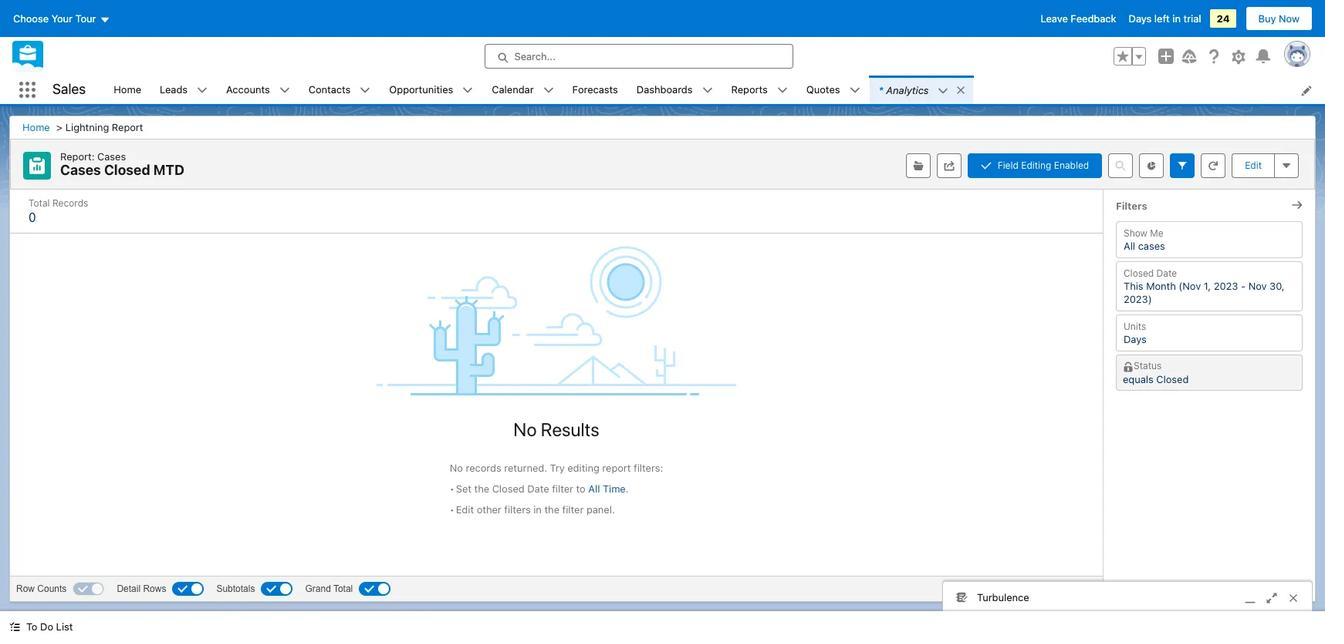 Task type: locate. For each thing, give the bounding box(es) containing it.
text default image
[[956, 85, 967, 96], [279, 85, 290, 96], [463, 85, 473, 96], [543, 85, 554, 96], [777, 85, 788, 96], [9, 622, 20, 633]]

text default image
[[197, 85, 208, 96], [360, 85, 371, 96], [702, 85, 713, 96], [849, 85, 860, 96], [938, 86, 949, 96]]

text default image left "calendar" link
[[463, 85, 473, 96]]

forecasts link
[[563, 76, 627, 104]]

quotes list item
[[797, 76, 870, 104]]

leave feedback
[[1041, 12, 1117, 25]]

text default image left *
[[849, 85, 860, 96]]

search...
[[514, 50, 556, 63]]

text default image for quotes
[[849, 85, 860, 96]]

contacts link
[[299, 76, 360, 104]]

quotes link
[[797, 76, 849, 104]]

contacts
[[309, 83, 351, 96]]

4 text default image from the left
[[849, 85, 860, 96]]

text default image right leads
[[197, 85, 208, 96]]

leave
[[1041, 12, 1068, 25]]

* analytics
[[879, 84, 929, 96]]

24
[[1217, 12, 1230, 25]]

text default image inside calendar list item
[[543, 85, 554, 96]]

dashboards
[[637, 83, 693, 96]]

leads list item
[[151, 76, 217, 104]]

list containing home
[[104, 76, 1325, 104]]

text default image left the reports link
[[702, 85, 713, 96]]

text default image for contacts
[[360, 85, 371, 96]]

leads
[[160, 83, 188, 96]]

text default image right "analytics"
[[938, 86, 949, 96]]

buy now button
[[1245, 6, 1313, 31]]

list item
[[870, 76, 974, 104]]

opportunities link
[[380, 76, 463, 104]]

reports list item
[[722, 76, 797, 104]]

tour
[[75, 12, 96, 25]]

text default image right accounts
[[279, 85, 290, 96]]

text default image right reports
[[777, 85, 788, 96]]

accounts list item
[[217, 76, 299, 104]]

opportunities list item
[[380, 76, 483, 104]]

1 text default image from the left
[[197, 85, 208, 96]]

text default image inside the contacts list item
[[360, 85, 371, 96]]

sales
[[52, 81, 86, 97]]

text default image right the calendar
[[543, 85, 554, 96]]

5 text default image from the left
[[938, 86, 949, 96]]

text default image inside the to do list button
[[9, 622, 20, 633]]

forecasts
[[572, 83, 618, 96]]

text default image inside leads list item
[[197, 85, 208, 96]]

buy
[[1259, 12, 1276, 25]]

3 text default image from the left
[[702, 85, 713, 96]]

quotes
[[806, 83, 840, 96]]

to
[[26, 621, 37, 634]]

dashboards link
[[627, 76, 702, 104]]

text default image inside quotes list item
[[849, 85, 860, 96]]

group
[[1114, 47, 1146, 66]]

list
[[104, 76, 1325, 104]]

text default image inside reports list item
[[777, 85, 788, 96]]

text default image right contacts
[[360, 85, 371, 96]]

home link
[[104, 76, 151, 104]]

2 text default image from the left
[[360, 85, 371, 96]]

turbulence
[[977, 592, 1029, 604]]

text default image for opportunities
[[463, 85, 473, 96]]

text default image inside opportunities list item
[[463, 85, 473, 96]]

text default image inside dashboards list item
[[702, 85, 713, 96]]

text default image inside the accounts list item
[[279, 85, 290, 96]]

home
[[114, 83, 141, 96]]

text default image left to
[[9, 622, 20, 633]]

days left in trial
[[1129, 12, 1201, 25]]



Task type: vqa. For each thing, say whether or not it's contained in the screenshot.
"list"
yes



Task type: describe. For each thing, give the bounding box(es) containing it.
list item containing *
[[870, 76, 974, 104]]

text default image for calendar
[[543, 85, 554, 96]]

reports
[[731, 83, 768, 96]]

days
[[1129, 12, 1152, 25]]

your
[[51, 12, 73, 25]]

to do list button
[[0, 612, 82, 643]]

accounts
[[226, 83, 270, 96]]

list
[[56, 621, 73, 634]]

to do list
[[26, 621, 73, 634]]

contacts list item
[[299, 76, 380, 104]]

do
[[40, 621, 53, 634]]

trial
[[1184, 12, 1201, 25]]

feedback
[[1071, 12, 1117, 25]]

choose
[[13, 12, 49, 25]]

text default image for reports
[[777, 85, 788, 96]]

leads link
[[151, 76, 197, 104]]

left
[[1155, 12, 1170, 25]]

calendar link
[[483, 76, 543, 104]]

calendar list item
[[483, 76, 563, 104]]

calendar
[[492, 83, 534, 96]]

*
[[879, 84, 883, 96]]

dashboards list item
[[627, 76, 722, 104]]

choose your tour button
[[12, 6, 111, 31]]

reports link
[[722, 76, 777, 104]]

text default image inside list item
[[938, 86, 949, 96]]

in
[[1173, 12, 1181, 25]]

buy now
[[1259, 12, 1300, 25]]

choose your tour
[[13, 12, 96, 25]]

text default image right "analytics"
[[956, 85, 967, 96]]

search... button
[[484, 44, 793, 69]]

text default image for leads
[[197, 85, 208, 96]]

text default image for accounts
[[279, 85, 290, 96]]

now
[[1279, 12, 1300, 25]]

analytics
[[886, 84, 929, 96]]

text default image for dashboards
[[702, 85, 713, 96]]

leave feedback link
[[1041, 12, 1117, 25]]

opportunities
[[389, 83, 453, 96]]

accounts link
[[217, 76, 279, 104]]



